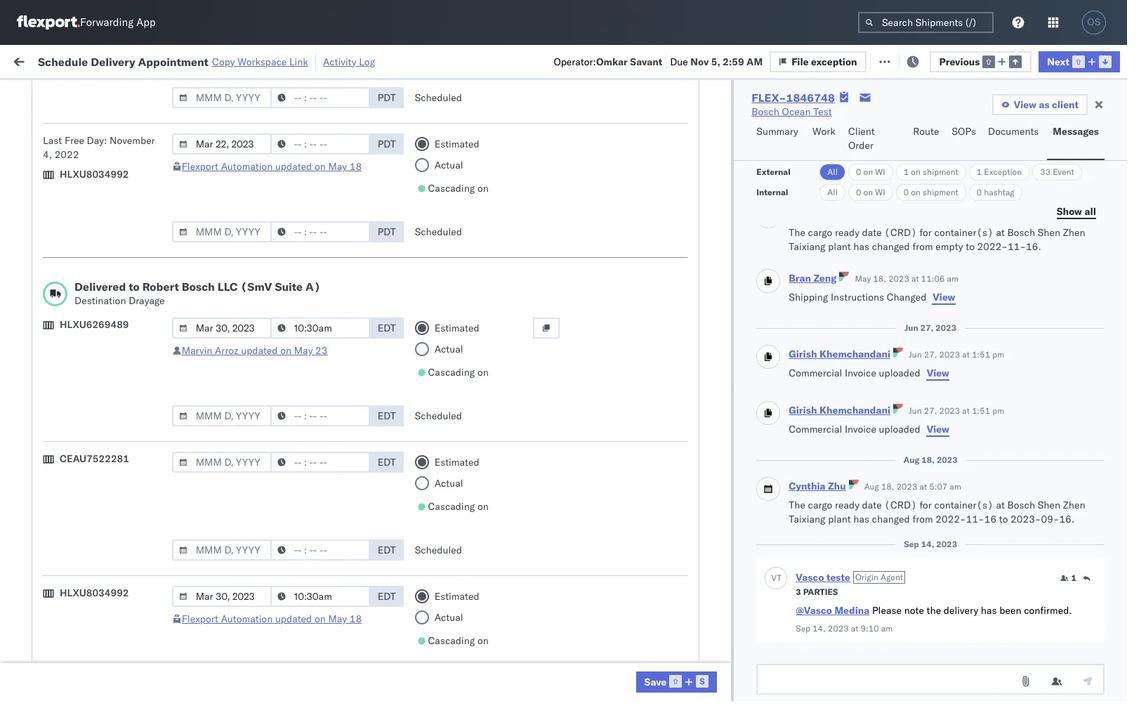 Task type: describe. For each thing, give the bounding box(es) containing it.
confirm delivery button for flex-1753592
[[30, 541, 104, 557]]

import
[[119, 54, 151, 67]]

4 fcl from the top
[[461, 419, 479, 432]]

girish khemchandani button for the bottom view button
[[789, 404, 891, 417]]

6 ocean fcl from the top
[[430, 481, 479, 493]]

1 horizontal spatial file
[[887, 54, 904, 67]]

khemchandani for girish khemchandani button for the bottom view button
[[820, 404, 891, 417]]

16. inside the cargo ready date (crd) for container(s)  at bosch shen zhen taixiang plant has changed from empty to 2022-11-16.
[[1026, 240, 1042, 253]]

5 fcl from the top
[[461, 450, 479, 463]]

storage for confirm delivery
[[657, 543, 691, 555]]

1 vertical spatial 5,
[[314, 574, 323, 586]]

2022- inside the cargo ready date (crd) for container(s)  at bosch shen zhen taixiang plant has changed from empty to 2022-11-16.
[[978, 240, 1008, 253]]

mbl/mawb
[[957, 115, 1006, 125]]

8 ocean fcl from the top
[[430, 543, 479, 555]]

9 ocean fcl from the top
[[430, 574, 479, 586]]

1 exception
[[977, 166, 1022, 177]]

my
[[14, 51, 36, 71]]

not for confirm delivery
[[716, 543, 736, 555]]

2 2:59 am edt, nov 5, 2022 from the top
[[226, 604, 349, 617]]

est,
[[269, 234, 290, 246]]

flex1459871 for schedule pickup from los angeles, ca
[[957, 419, 1023, 432]]

4 actual from the top
[[435, 611, 463, 624]]

1 scheduled from the top
[[415, 91, 462, 104]]

apple for complete document turnover
[[613, 203, 639, 215]]

1 inside button
[[1072, 573, 1077, 583]]

complete document turnover button
[[30, 201, 162, 217]]

numbers for mbl/mawb numbers
[[1008, 115, 1043, 125]]

resize handle column header for workitem
[[201, 109, 218, 701]]

batch
[[1048, 54, 1076, 67]]

flex-1459871 for schedule delivery appointment
[[776, 357, 848, 370]]

so for schedule pickup from los angeles, ca
[[641, 450, 654, 463]]

3 mmm d, yyyy text field from the top
[[172, 586, 272, 607]]

4 -- : -- -- text field from the top
[[270, 452, 370, 473]]

container numbers button
[[858, 106, 936, 131]]

4 ceau7522281, from the top
[[865, 666, 938, 679]]

appointment for 2:59 am edt, oct 10, 2022
[[112, 480, 170, 493]]

1 beau1234567, bozo1234565, tcnu1234565 from the top
[[865, 233, 1083, 246]]

name
[[546, 115, 569, 125]]

order
[[849, 139, 874, 152]]

4 hlxu6269489, from the top
[[940, 666, 1012, 679]]

20, for from
[[313, 419, 328, 432]]

5 beau1234567, bozo1234565, tcnu1234565 from the top
[[865, 419, 1083, 431]]

workspace
[[238, 55, 287, 68]]

0191967788 for schedule delivery appointment
[[957, 172, 1018, 184]]

23
[[315, 344, 328, 357]]

angeles
[[148, 133, 183, 146]]

workitem
[[15, 115, 52, 125]]

0 vertical spatial view button
[[932, 290, 956, 304]]

summary button
[[751, 119, 807, 160]]

pickup inside schedule pickup from los angeles international airport
[[74, 133, 104, 146]]

sops
[[952, 125, 976, 138]]

schedule delivery appointment for 2:59 am edt, oct 10, 2022
[[30, 480, 170, 493]]

flexport automation updated on may 18 button for edt
[[182, 613, 362, 625]]

10 fcl from the top
[[461, 604, 479, 617]]

1 1459871 from the top
[[806, 234, 848, 246]]

zhen for the cargo ready date (crd) for container(s)  at bosch shen zhen taixiang plant has changed from 2022-11-16 to 2023-09-16.
[[1063, 499, 1086, 511]]

9 fcl from the top
[[461, 574, 479, 586]]

delivered to robert bosch llc (smv suite a) destination drayage
[[74, 280, 321, 307]]

uploaded for girish khemchandani button for the bottom view button
[[879, 423, 921, 436]]

marvin arroz updated on may 23 button
[[182, 344, 328, 357]]

1459871 for confirm delivery
[[806, 264, 848, 277]]

10 ocean fcl from the top
[[430, 604, 479, 617]]

all
[[1085, 205, 1097, 217]]

not for schedule pickup from los angeles, ca
[[716, 450, 736, 463]]

los inside schedule pickup from los angeles international airport
[[130, 133, 145, 146]]

3 bozo1234565, from the top
[[940, 357, 1011, 370]]

schedule delivery appointment link for 3:00 am edt, apr 28, 2001
[[30, 170, 170, 184]]

2023 down the cargo ready date (crd) for container(s)  at bosch shen zhen taixiang plant has changed from 2022-11-16 to 2023-09-16.
[[937, 539, 958, 549]]

to inside the cargo ready date (crd) for container(s)  at bosch shen zhen taixiang plant has changed from 2022-11-16 to 2023-09-16.
[[999, 513, 1008, 525]]

to inside delivered to robert bosch llc (smv suite a) destination drayage
[[129, 280, 140, 294]]

3 ocean fcl from the top
[[430, 357, 479, 370]]

1 tcnu1234565 from the top
[[1014, 233, 1083, 246]]

2 confirm from the top
[[30, 264, 65, 276]]

2 beau1234567, bozo1234565, tcnu1234565 from the top
[[865, 264, 1083, 277]]

cynthia zhu
[[789, 480, 846, 492]]

flexport for edt
[[182, 613, 218, 625]]

flexport for pdt
[[182, 160, 218, 173]]

show all button
[[1049, 201, 1105, 222]]

day:
[[87, 134, 107, 147]]

2 vertical spatial view button
[[926, 422, 950, 436]]

3 -- : -- -- text field from the top
[[270, 405, 370, 426]]

2 vertical spatial updated
[[275, 613, 312, 625]]

cascading on for marvin arroz updated on may 23 button
[[428, 366, 489, 379]]

cmdu39849018 for confirm delivery
[[957, 543, 1035, 555]]

0 vertical spatial 27,
[[921, 322, 934, 333]]

so for confirm pickup from los angeles, ca
[[641, 512, 654, 524]]

3 cascading on from the top
[[428, 500, 489, 513]]

2 fcl from the top
[[461, 326, 479, 339]]

(do for confirm pickup from los angeles, ca
[[694, 512, 714, 524]]

client for client order
[[849, 125, 875, 138]]

7 ocean fcl from the top
[[430, 512, 479, 524]]

3:00 am edt, apr 28, 2001 for schedule pickup from los angeles international airport
[[226, 141, 355, 153]]

next
[[1048, 55, 1070, 68]]

11- inside the cargo ready date (crd) for container(s)  at bosch shen zhen taixiang plant has changed from 2022-11-16 to 2023-09-16.
[[966, 513, 985, 525]]

1 horizontal spatial file exception
[[887, 54, 953, 67]]

jun 27, 2023
[[905, 322, 957, 333]]

deadline
[[226, 115, 260, 125]]

1 vertical spatial nov
[[293, 574, 311, 586]]

workitem button
[[8, 112, 204, 126]]

cmdu3984074 for confirm pickup from los angeles, ca
[[865, 511, 938, 524]]

1 for exception
[[977, 166, 982, 177]]

3 flex-1753592 from the top
[[776, 512, 848, 524]]

0 horizontal spatial file
[[792, 55, 809, 68]]

resize handle column header for mode
[[497, 109, 514, 701]]

last
[[43, 134, 62, 147]]

all button for internal
[[820, 184, 846, 201]]

cynthia zhu button
[[789, 480, 846, 492]]

4 scheduled from the top
[[415, 544, 462, 556]]

0 on wi for 0
[[856, 187, 886, 197]]

at inside @vasco medina please note the delivery has been confirmed. sep 14, 2023 at 9:10 am
[[851, 623, 859, 634]]

view as client
[[1014, 98, 1079, 111]]

3 tcnu1234565 from the top
[[1014, 357, 1083, 370]]

2 actual from the top
[[435, 343, 463, 355]]

1 bozo1234565, from the top
[[940, 233, 1011, 246]]

2022- inside the cargo ready date (crd) for container(s)  at bosch shen zhen taixiang plant has changed from 2022-11-16 to 2023-09-16.
[[936, 513, 966, 525]]

1 vertical spatial filters
[[29, 86, 55, 99]]

may 18, 2023 at 11:06 am
[[855, 273, 959, 284]]

commercial for view button to the middle
[[789, 367, 842, 379]]

date for 2022-
[[862, 499, 882, 511]]

caiu7969337
[[865, 326, 931, 339]]

1520423
[[806, 295, 848, 308]]

show
[[1057, 205, 1083, 217]]

1 vertical spatial consignee
[[589, 326, 636, 339]]

1:51 for view button to the middle
[[972, 349, 991, 360]]

pm
[[250, 543, 265, 555]]

2 vertical spatial 20,
[[311, 543, 327, 555]]

0 vertical spatial jun
[[905, 322, 919, 333]]

3 actual from the top
[[435, 477, 463, 490]]

internal
[[757, 187, 789, 197]]

7,
[[313, 234, 322, 246]]

3:30 am est, mar 7, 2022
[[226, 234, 349, 246]]

2023 inside @vasco medina please note the delivery has been confirmed. sep 14, 2023 at 9:10 am
[[828, 623, 849, 634]]

to inside button
[[570, 54, 579, 67]]

work
[[40, 51, 76, 71]]

flex id
[[753, 115, 780, 125]]

flexport. image
[[17, 15, 80, 29]]

flex-1660288
[[776, 326, 848, 339]]

commercial for the bottom view button
[[789, 423, 842, 436]]

activity log
[[323, 55, 375, 68]]

event
[[1053, 166, 1075, 177]]

reset
[[541, 54, 567, 67]]

3 estimated from the top
[[435, 456, 480, 469]]

2 ceau7522281, from the top
[[865, 604, 938, 617]]

resize handle column header for client name
[[589, 109, 606, 701]]

client order
[[849, 125, 875, 152]]

zeng
[[814, 272, 837, 285]]

taixiang for the cargo ready date (crd) for container(s)  at bosch shen zhen taixiang plant has changed from empty to 2022-11-16.
[[789, 240, 826, 253]]

not for schedule delivery appointment
[[716, 481, 736, 493]]

aug for aug 18, 2023
[[904, 455, 920, 465]]

all for external
[[828, 166, 838, 177]]

18, for ready
[[873, 273, 887, 284]]

1 ocean fcl from the top
[[430, 234, 479, 246]]

cmdu3984074 for schedule pickup from los angeles, ca
[[865, 450, 938, 462]]

ocean inside bosch ocean test link
[[782, 105, 811, 118]]

3 test123456 from the top
[[957, 666, 1016, 679]]

3 beau1234567, from the top
[[865, 357, 937, 370]]

3 resize handle column header from the left
[[406, 109, 423, 701]]

1 estimated from the top
[[435, 138, 480, 150]]

complete
[[30, 202, 73, 215]]

t
[[777, 572, 782, 583]]

3 ceau7522281, hlxu6269489, hlxu8034992 from the top
[[865, 635, 1083, 648]]

from inside schedule pickup from los angeles international airport
[[106, 133, 127, 146]]

0 horizontal spatial file exception
[[792, 55, 857, 68]]

2 vertical spatial oct
[[292, 543, 309, 555]]

5 bozo1234565, from the top
[[940, 419, 1011, 431]]

copy workspace link button
[[212, 55, 308, 68]]

import work
[[119, 54, 178, 67]]

girish khemchandani for view button to the middle girish khemchandani button
[[789, 348, 891, 360]]

drayage
[[129, 294, 165, 307]]

3:00 am edt, aug 19, 2022
[[226, 326, 356, 339]]

from inside the cargo ready date (crd) for container(s)  at bosch shen zhen taixiang plant has changed from empty to 2022-11-16.
[[913, 240, 933, 253]]

5 edt from the top
[[378, 590, 396, 603]]

schedule delivery appointment for 2:59 am edt, sep 20, 2022
[[30, 357, 170, 369]]

0 horizontal spatial exception
[[811, 55, 857, 68]]

changed for 2022-
[[872, 513, 910, 525]]

actions
[[1085, 115, 1114, 125]]

(do for schedule delivery appointment
[[694, 481, 714, 493]]

3 3:00 from the top
[[226, 326, 248, 339]]

invoice for the bottom view button
[[845, 423, 877, 436]]

import work button
[[114, 45, 184, 77]]

bran zeng
[[789, 272, 837, 285]]

5 beau1234567, from the top
[[865, 419, 937, 431]]

sep inside @vasco medina please note the delivery has been confirmed. sep 14, 2023 at 9:10 am
[[796, 623, 811, 634]]

use) for schedule pickup from los angeles, ca
[[739, 450, 764, 463]]

4 beau1234567, bozo1234565, tcnu1234565 from the top
[[865, 388, 1083, 400]]

1 button
[[1061, 573, 1077, 584]]

shipping instructions changed view
[[789, 291, 956, 303]]

bosch inside delivered to robert bosch llc (smv suite a) destination drayage
[[182, 280, 215, 294]]

2023-
[[1011, 513, 1041, 525]]

at inside the cargo ready date (crd) for container(s)  at bosch shen zhen taixiang plant has changed from empty to 2022-11-16.
[[996, 226, 1005, 239]]

10, for schedule pickup from los angeles, ca
[[312, 450, 327, 463]]

california
[[30, 302, 73, 314]]

confirm delivery button for flex-1459871
[[30, 263, 104, 279]]

id
[[771, 115, 780, 125]]

19,
[[314, 326, 329, 339]]

4 bozo1234565, from the top
[[940, 388, 1011, 400]]

2 ocean fcl from the top
[[430, 326, 479, 339]]

pdt for fourth -- : -- -- text box from the bottom of the page
[[378, 91, 396, 104]]

edt for fourth -- : -- -- text box
[[378, 456, 396, 469]]

5 ocean fcl from the top
[[430, 450, 479, 463]]

(smv
[[241, 280, 272, 294]]

applied
[[58, 86, 91, 99]]

girish khemchandani button for view button to the middle
[[789, 348, 891, 360]]

cascading on for flexport automation updated on may 18 button related to edt
[[428, 634, 489, 647]]

storage for schedule delivery appointment
[[657, 481, 691, 493]]

(do for confirm delivery
[[694, 543, 714, 555]]

due
[[670, 55, 688, 68]]

2 mmm d, yyyy text field from the top
[[172, 221, 272, 242]]

view for topmost view button
[[933, 291, 956, 303]]

girish for view button to the middle girish khemchandani button
[[789, 348, 817, 360]]

origin
[[856, 572, 879, 582]]

3 fcl from the top
[[461, 357, 479, 370]]

2023 up the 5:07
[[937, 455, 958, 465]]

1 vertical spatial flexport
[[521, 326, 558, 339]]

commercial invoice uploaded view for view button to the middle
[[789, 367, 950, 379]]

message (0)
[[189, 54, 247, 67]]

2 estimated from the top
[[435, 322, 480, 334]]

kkfu7750073, ljiu1111116, lkju1111111, segu4454
[[865, 295, 1127, 308]]

empty
[[936, 240, 964, 253]]

3 1753592 from the top
[[806, 512, 848, 524]]

bosch inside the cargo ready date (crd) for container(s)  at bosch shen zhen taixiang plant has changed from empty to 2022-11-16.
[[1008, 226, 1036, 239]]

0 vertical spatial 14,
[[922, 539, 935, 549]]

27, for view button to the middle girish khemchandani button
[[924, 349, 937, 360]]

jun for view button to the middle girish khemchandani button
[[909, 349, 922, 360]]

2 tcnu1234565 from the top
[[1014, 264, 1083, 277]]

axon for schedule delivery appointment
[[682, 172, 705, 184]]

marvin
[[182, 344, 212, 357]]

1 2:59 am edt, nov 5, 2022 from the top
[[226, 574, 349, 586]]

9 resize handle column header from the left
[[1102, 109, 1119, 701]]

confirmed.
[[1024, 604, 1072, 617]]

batch action
[[1048, 54, 1109, 67]]

1 horizontal spatial exception
[[907, 54, 953, 67]]

4 estimated from the top
[[435, 590, 480, 603]]

storage for schedule pickup from los angeles, ca
[[657, 450, 691, 463]]

2 vertical spatial 5,
[[314, 604, 323, 617]]

1 hlxu6269489, from the top
[[940, 573, 1012, 586]]

7 fcl from the top
[[461, 512, 479, 524]]

1 vertical spatial 18,
[[922, 455, 935, 465]]

11- inside the cargo ready date (crd) for container(s)  at bosch shen zhen taixiang plant has changed from empty to 2022-11-16.
[[1008, 240, 1026, 253]]

am for ready
[[947, 273, 959, 284]]

all for internal
[[828, 187, 838, 197]]

flex id button
[[746, 112, 844, 126]]

33 event
[[1041, 166, 1075, 177]]

Search Shipments (/) text field
[[858, 12, 994, 33]]

apple so storage (do not use) for schedule pickup from los angeles, ca
[[613, 450, 764, 463]]

oct for appointment
[[293, 481, 310, 493]]

flex
[[753, 115, 769, 125]]

schedule pickup from los angeles international airport link
[[30, 132, 211, 161]]

batch action button
[[1026, 50, 1118, 71]]

container(s) for empty
[[935, 226, 994, 239]]

2 bozo1234565, from the top
[[940, 264, 1011, 277]]

1 pm from the top
[[993, 349, 1005, 360]]

air for schedule pickup from los angeles international airport
[[430, 141, 443, 153]]

4 confirm from the top
[[30, 542, 65, 555]]

documents inside button
[[988, 125, 1039, 138]]

2 mmm d, yyyy text field from the top
[[172, 540, 272, 561]]

3 ceau7522281, from the top
[[865, 635, 938, 648]]

previous
[[940, 55, 980, 68]]

1 mmm d, yyyy text field from the top
[[172, 87, 272, 108]]

resize handle column header for container numbers
[[933, 109, 950, 701]]

2:59 am edt, oct 10, 2022 for schedule pickup from los angeles, ca
[[226, 450, 354, 463]]

customs
[[67, 319, 106, 331]]

1 actual from the top
[[435, 159, 463, 171]]

2001 for schedule pickup from los angeles international airport
[[330, 141, 355, 153]]

bosch inside the cargo ready date (crd) for container(s)  at bosch shen zhen taixiang plant has changed from 2022-11-16 to 2023-09-16.
[[1008, 499, 1036, 511]]

been
[[1000, 604, 1022, 617]]

1 vertical spatial view button
[[926, 366, 950, 380]]

0 vertical spatial work
[[154, 54, 178, 67]]

operator: omkar savant
[[554, 55, 663, 68]]

copy
[[212, 55, 235, 68]]

upload customs clearance documents
[[32, 319, 154, 345]]

parties
[[803, 587, 838, 597]]

2 hlxu6269489, from the top
[[940, 604, 1012, 617]]

no
[[14, 86, 27, 99]]

3 hlxu6269489, from the top
[[940, 635, 1012, 648]]

3 confirm from the top
[[30, 511, 65, 524]]

1 confirm from the top
[[30, 233, 65, 246]]

2023 down 'jun 27, 2023'
[[940, 349, 960, 360]]

2 vertical spatial nov
[[293, 604, 311, 617]]

4 ceau7522281, hlxu6269489, hlxu8034992 from the top
[[865, 666, 1083, 679]]

not for confirm pickup from los angeles, ca
[[716, 512, 736, 524]]

pdt for -- : -- -- text field related to first mmm d, yyyy text field from the top
[[378, 138, 396, 150]]

commercial invoice uploaded view for the bottom view button
[[789, 423, 950, 436]]

4 ocean fcl from the top
[[430, 419, 479, 432]]

client name
[[521, 115, 569, 125]]

app
[[136, 16, 156, 29]]

1 flex-1459871 from the top
[[776, 234, 848, 246]]

plant for the cargo ready date (crd) for container(s)  at bosch shen zhen taixiang plant has changed from empty to 2022-11-16.
[[828, 240, 851, 253]]

girish for girish khemchandani button for the bottom view button
[[789, 404, 817, 417]]

28, for schedule pickup from los angeles international airport
[[313, 141, 328, 153]]

ready for the cargo ready date (crd) for container(s)  at bosch shen zhen taixiang plant has changed from empty to 2022-11-16.
[[835, 226, 860, 239]]

6 fcl from the top
[[461, 481, 479, 493]]



Task type: vqa. For each thing, say whether or not it's contained in the screenshot.
4th CEAU7522281, from the top of the page
yes



Task type: locate. For each thing, give the bounding box(es) containing it.
flex-2128712
[[776, 172, 848, 184]]

2 pm from the top
[[993, 405, 1005, 416]]

3:00 am edt, apr 28, 2001 for schedule delivery appointment
[[226, 172, 355, 184]]

has inside @vasco medina please note the delivery has been confirmed. sep 14, 2023 at 9:10 am
[[981, 604, 997, 617]]

apr for schedule delivery appointment
[[293, 172, 310, 184]]

0 vertical spatial shipment
[[923, 166, 959, 177]]

1 vertical spatial 10,
[[312, 481, 327, 493]]

1 vertical spatial 18
[[350, 613, 362, 625]]

0 vertical spatial 20,
[[313, 357, 328, 370]]

pdt down snooze
[[378, 138, 396, 150]]

0 vertical spatial (crd)
[[885, 226, 917, 239]]

has up origin
[[854, 513, 870, 525]]

1 test123456 from the top
[[957, 604, 1016, 617]]

4 so from the top
[[641, 512, 654, 524]]

2 scheduled from the top
[[415, 225, 462, 238]]

marvin arroz updated on may 23
[[182, 344, 328, 357]]

date inside the cargo ready date (crd) for container(s)  at bosch shen zhen taixiang plant has changed from 2022-11-16 to 2023-09-16.
[[862, 499, 882, 511]]

shipment down 1 on shipment
[[923, 187, 959, 197]]

1 up the 0 on shipment
[[904, 166, 909, 177]]

invoice up zhu
[[845, 423, 877, 436]]

filters right 'no'
[[29, 86, 55, 99]]

14, inside @vasco medina please note the delivery has been confirmed. sep 14, 2023 at 9:10 am
[[813, 623, 826, 634]]

1 vertical spatial work
[[813, 125, 836, 138]]

for for 2022-
[[920, 499, 932, 511]]

aug left 19,
[[293, 326, 312, 339]]

27, down changed
[[921, 322, 934, 333]]

updated down 7:00 pm edt, oct 20, 2022
[[275, 613, 312, 625]]

exception up flex-1846748 link
[[811, 55, 857, 68]]

has for the cargo ready date (crd) for container(s)  at bosch shen zhen taixiang plant has changed from 2022-11-16 to 2023-09-16.
[[854, 513, 870, 525]]

am right 11:06
[[947, 273, 959, 284]]

2 vertical spatial am
[[881, 623, 893, 634]]

the for the cargo ready date (crd) for container(s)  at bosch shen zhen taixiang plant has changed from empty to 2022-11-16.
[[789, 226, 806, 239]]

0 vertical spatial account
[[634, 141, 671, 153]]

16. inside the cargo ready date (crd) for container(s)  at bosch shen zhen taixiang plant has changed from 2022-11-16 to 2023-09-16.
[[1060, 513, 1075, 525]]

1 vertical spatial confirm delivery link
[[30, 541, 104, 555]]

27, down 'jun 27, 2023'
[[924, 349, 937, 360]]

2 10, from the top
[[312, 481, 327, 493]]

0 vertical spatial 3:00 am edt, apr 28, 2001
[[226, 141, 355, 153]]

28, for schedule delivery appointment
[[313, 172, 328, 184]]

2 plant from the top
[[828, 513, 851, 525]]

0 horizontal spatial 1
[[904, 166, 909, 177]]

confirm delivery link
[[30, 263, 104, 277], [30, 541, 104, 555]]

work down bosch ocean test link
[[813, 125, 836, 138]]

the for the cargo ready date (crd) for container(s)  at bosch shen zhen taixiang plant has changed from 2022-11-16 to 2023-09-16.
[[789, 499, 806, 511]]

2 wi from the top
[[875, 187, 886, 197]]

schedule
[[38, 54, 88, 68], [30, 133, 71, 146], [30, 171, 71, 184], [30, 288, 71, 300], [30, 357, 71, 369], [30, 387, 71, 400], [30, 418, 71, 431], [30, 449, 71, 462], [30, 480, 71, 493], [32, 566, 74, 578], [32, 597, 74, 609], [32, 635, 74, 647], [32, 659, 74, 671]]

MMM D, YYYY text field
[[172, 133, 272, 155], [172, 221, 272, 242], [172, 318, 272, 339], [172, 405, 272, 426], [172, 452, 272, 473]]

previous button
[[930, 51, 1032, 72]]

container(s) up empty
[[935, 226, 994, 239]]

4 edt from the top
[[378, 544, 396, 556]]

shen
[[1038, 226, 1061, 239], [1038, 499, 1061, 511]]

mmm d, yyyy text field for third -- : -- -- text box
[[172, 405, 272, 426]]

2 -- : -- -- text field from the top
[[270, 318, 370, 339]]

account for schedule pickup from los angeles international airport
[[634, 141, 671, 153]]

0 vertical spatial confirm delivery
[[30, 264, 104, 276]]

3 edt from the top
[[378, 456, 396, 469]]

cascading for marvin arroz updated on may 23 button
[[428, 366, 475, 379]]

1 vertical spatial confirm pickup from los angeles, ca link
[[30, 510, 197, 524]]

2 khemchandani from the top
[[820, 404, 891, 417]]

note
[[905, 604, 924, 617]]

cmdu3984074 for confirm delivery
[[865, 542, 938, 555]]

None text field
[[757, 664, 1105, 695]]

cynthia
[[789, 480, 826, 492]]

plant for the cargo ready date (crd) for container(s)  at bosch shen zhen taixiang plant has changed from 2022-11-16 to 2023-09-16.
[[828, 513, 851, 525]]

snooze
[[381, 115, 408, 125]]

4 resize handle column header from the left
[[497, 109, 514, 701]]

10, for schedule delivery appointment
[[312, 481, 327, 493]]

schedule pickup from los angeles, ca link
[[30, 387, 202, 401], [30, 418, 202, 432], [30, 449, 202, 463], [32, 565, 200, 593], [32, 596, 200, 624], [32, 658, 200, 686]]

apple for confirm delivery
[[613, 543, 639, 555]]

2 vertical spatial mmm d, yyyy text field
[[172, 586, 272, 607]]

2 shipment from the top
[[923, 187, 959, 197]]

-- : -- -- text field for 2nd mmm d, yyyy text field from the top
[[270, 221, 370, 242]]

commercial down 'flex-1660288'
[[789, 367, 842, 379]]

8 fcl from the top
[[461, 543, 479, 555]]

1 vertical spatial jun 27, 2023 at 1:51 pm
[[909, 405, 1005, 416]]

1 vertical spatial 1:51
[[972, 405, 991, 416]]

uploaded down the caiu7969337 at right
[[879, 367, 921, 379]]

container(s) up 16 in the right of the page
[[935, 499, 994, 511]]

client inside client name button
[[521, 115, 544, 125]]

1 vertical spatial mmm d, yyyy text field
[[172, 540, 272, 561]]

16. right 2023- in the right bottom of the page
[[1060, 513, 1075, 525]]

uploaded
[[879, 367, 921, 379], [879, 423, 921, 436]]

shen inside the cargo ready date (crd) for container(s)  at bosch shen zhen taixiang plant has changed from 2022-11-16 to 2023-09-16.
[[1038, 499, 1061, 511]]

3 scheduled from the top
[[415, 410, 462, 422]]

storage for confirm pickup from los angeles, ca
[[657, 512, 691, 524]]

3 parties
[[796, 587, 838, 597]]

cargo
[[808, 226, 833, 239], [808, 499, 833, 511]]

automation
[[221, 160, 273, 173], [221, 613, 273, 625]]

apple
[[613, 203, 639, 215], [613, 450, 639, 463], [613, 481, 639, 493], [613, 512, 639, 524], [613, 543, 639, 555]]

v t
[[772, 572, 782, 583]]

18, for 2023
[[882, 481, 895, 492]]

3:30
[[226, 234, 248, 246]]

updated down the deadline 'button'
[[275, 160, 312, 173]]

apple for confirm pickup from los angeles, ca
[[613, 512, 639, 524]]

1 horizontal spatial aug
[[865, 481, 879, 492]]

1 changed from the top
[[872, 240, 910, 253]]

vasco teste button
[[796, 571, 851, 584]]

9:10
[[861, 623, 879, 634]]

schedule delivery appointment link for 2:59 am edt, sep 20, 2022
[[30, 356, 170, 370]]

1 vertical spatial has
[[854, 513, 870, 525]]

1 vertical spatial plant
[[828, 513, 851, 525]]

the down "flex-2217757"
[[789, 226, 806, 239]]

the cargo ready date (crd) for container(s)  at bosch shen zhen taixiang plant has changed from 2022-11-16 to 2023-09-16.
[[789, 499, 1086, 525]]

1 shipment from the top
[[923, 166, 959, 177]]

cmdu3984074 down aug 18, 2023
[[865, 480, 938, 493]]

0 horizontal spatial client
[[521, 115, 544, 125]]

2 1753592 from the top
[[806, 481, 848, 493]]

0 vertical spatial 1:51
[[972, 349, 991, 360]]

4 beau1234567, from the top
[[865, 388, 937, 400]]

shipment up the 0 on shipment
[[923, 166, 959, 177]]

0 vertical spatial flexport automation updated on may 18
[[182, 160, 362, 173]]

updated
[[275, 160, 312, 173], [241, 344, 278, 357], [275, 613, 312, 625]]

please
[[872, 604, 902, 617]]

5 apple so storage (do not use) from the top
[[613, 543, 764, 555]]

documents button
[[983, 119, 1048, 160]]

messages button
[[1048, 119, 1105, 160]]

0 vertical spatial girish khemchandani
[[789, 348, 891, 360]]

1 plant from the top
[[828, 240, 851, 253]]

flex1459871 up flxt29342342
[[957, 264, 1023, 277]]

0 vertical spatial has
[[854, 240, 870, 253]]

1 vertical spatial ready
[[835, 499, 860, 511]]

has inside the cargo ready date (crd) for container(s)  at bosch shen zhen taixiang plant has changed from 2022-11-16 to 2023-09-16.
[[854, 513, 870, 525]]

3
[[796, 587, 801, 597]]

account for schedule delivery appointment
[[634, 172, 671, 184]]

file up flex-1846748 link
[[792, 55, 809, 68]]

taixiang up bran zeng button in the top right of the page
[[789, 240, 826, 253]]

(do for schedule pickup from los angeles, ca
[[694, 450, 714, 463]]

2 (crd) from the top
[[885, 499, 917, 511]]

confirm pickup from los angeles, ca button down ceau7522281
[[30, 510, 197, 526]]

1 confirm delivery link from the top
[[30, 263, 104, 277]]

6 resize handle column header from the left
[[729, 109, 746, 701]]

file exception down "search shipments (/)" text field
[[887, 54, 953, 67]]

edt for second -- : -- -- text box
[[378, 322, 396, 334]]

1 fcl from the top
[[461, 234, 479, 246]]

0 vertical spatial 0 on wi
[[856, 166, 886, 177]]

changed for empty
[[872, 240, 910, 253]]

2 the from the top
[[789, 499, 806, 511]]

confirm delivery for flex-1753592
[[30, 542, 104, 555]]

aug up 'aug 18, 2023 at 5:07 am'
[[904, 455, 920, 465]]

(do for complete document turnover
[[694, 203, 714, 215]]

1 horizontal spatial 2022-
[[978, 240, 1008, 253]]

0 horizontal spatial work
[[154, 54, 178, 67]]

jun down the caiu7969337 at right
[[909, 349, 922, 360]]

1 apr from the top
[[293, 141, 310, 153]]

1
[[904, 166, 909, 177], [977, 166, 982, 177], [1072, 573, 1077, 583]]

invoice down 1660288
[[845, 367, 877, 379]]

0 vertical spatial mmm d, yyyy text field
[[172, 87, 272, 108]]

not for complete document turnover
[[716, 203, 736, 215]]

2 cascading on from the top
[[428, 366, 489, 379]]

0 vertical spatial cargo
[[808, 226, 833, 239]]

view up mbl/mawb numbers button
[[1014, 98, 1037, 111]]

resize handle column header
[[201, 109, 218, 701], [357, 109, 374, 701], [406, 109, 423, 701], [497, 109, 514, 701], [589, 109, 606, 701], [729, 109, 746, 701], [842, 109, 858, 701], [933, 109, 950, 701], [1102, 109, 1119, 701], [1109, 109, 1125, 701]]

1 horizontal spatial documents
[[988, 125, 1039, 138]]

resize handle column header for deadline
[[357, 109, 374, 701]]

taixiang for the cargo ready date (crd) for container(s)  at bosch shen zhen taixiang plant has changed from 2022-11-16 to 2023-09-16.
[[789, 513, 826, 525]]

edt for third -- : -- -- text box
[[378, 410, 396, 422]]

0 vertical spatial girish khemchandani button
[[789, 348, 891, 360]]

1 vertical spatial confirm delivery button
[[30, 541, 104, 557]]

2 test123456 from the top
[[957, 635, 1016, 648]]

-- : -- -- text field
[[270, 87, 370, 108], [270, 318, 370, 339], [270, 405, 370, 426], [270, 452, 370, 473]]

0 horizontal spatial documents
[[32, 333, 83, 345]]

1 horizontal spatial filters
[[618, 54, 646, 67]]

0 on shipment
[[904, 187, 959, 197]]

the inside the cargo ready date (crd) for container(s)  at bosch shen zhen taixiang plant has changed from 2022-11-16 to 2023-09-16.
[[789, 499, 806, 511]]

flexport automation updated on may 18 for pdt
[[182, 160, 362, 173]]

upload customs clearance documents link
[[32, 318, 200, 346]]

18, up the 5:07
[[922, 455, 935, 465]]

2 ceau7522281, hlxu6269489, hlxu8034992 from the top
[[865, 604, 1083, 617]]

flex-1459871
[[776, 234, 848, 246], [776, 264, 848, 277], [776, 357, 848, 370], [776, 419, 848, 432]]

cmdu39849018 for schedule pickup from los angeles, ca
[[957, 450, 1035, 463]]

from inside the cargo ready date (crd) for container(s)  at bosch shen zhen taixiang plant has changed from 2022-11-16 to 2023-09-16.
[[913, 513, 933, 525]]

2 container(s) from the top
[[935, 499, 994, 511]]

to up drayage at the left top of the page
[[129, 280, 140, 294]]

storage for complete document turnover
[[657, 203, 691, 215]]

-
[[673, 141, 679, 153], [673, 172, 679, 184], [957, 203, 963, 215], [963, 203, 969, 215]]

container(s) inside the cargo ready date (crd) for container(s)  at bosch shen zhen taixiang plant has changed from empty to 2022-11-16.
[[935, 226, 994, 239]]

1 confirm pickup from los angeles, ca link from the top
[[30, 232, 197, 246]]

1 vertical spatial 27,
[[924, 349, 937, 360]]

test account - axon
[[613, 141, 705, 153], [613, 172, 705, 184]]

flex-2128712 button
[[753, 168, 851, 188], [753, 168, 851, 188]]

1 vertical spatial confirm delivery
[[30, 542, 104, 555]]

5:07
[[930, 481, 948, 492]]

2023 down ljiu1111116,
[[936, 322, 957, 333]]

2 0 on wi from the top
[[856, 187, 886, 197]]

file exception up flex-1846748 link
[[792, 55, 857, 68]]

0 vertical spatial consignee
[[613, 115, 653, 125]]

2 cmdu3984074 from the top
[[865, 480, 938, 493]]

4 flex-1459871 from the top
[[776, 419, 848, 432]]

0 vertical spatial pm
[[993, 349, 1005, 360]]

2 use) from the top
[[739, 450, 764, 463]]

ceau7522281, hlxu6269489, hlxu8034992
[[865, 573, 1083, 586], [865, 604, 1083, 617], [865, 635, 1083, 648], [865, 666, 1083, 679]]

flexport demo consignee
[[521, 326, 636, 339]]

1 vertical spatial khemchandani
[[820, 404, 891, 417]]

MMM D, YYYY text field
[[172, 87, 272, 108], [172, 540, 272, 561], [172, 586, 272, 607]]

apple so storage (do not use) for confirm pickup from los angeles, ca
[[613, 512, 764, 524]]

confirm pickup from los angeles, ca button for flex-1753592
[[30, 510, 197, 526]]

consignee button
[[606, 112, 732, 126]]

numbers down as
[[1008, 115, 1043, 125]]

date up 'may 18, 2023 at 11:06 am'
[[862, 226, 882, 239]]

shen inside the cargo ready date (crd) for container(s)  at bosch shen zhen taixiang plant has changed from empty to 2022-11-16.
[[1038, 226, 1061, 239]]

savant
[[630, 55, 663, 68]]

ready inside the cargo ready date (crd) for container(s)  at bosch shen zhen taixiang plant has changed from 2022-11-16 to 2023-09-16.
[[835, 499, 860, 511]]

updated for edt
[[241, 344, 278, 357]]

cascading for flexport automation updated on may 18 button related to edt
[[428, 634, 475, 647]]

1660288
[[806, 326, 848, 339]]

schedule pickup from long beach, california link
[[30, 287, 211, 315]]

complete document turnover link
[[30, 201, 162, 215]]

teste
[[827, 571, 851, 584]]

28, down the deadline 'button'
[[313, 141, 328, 153]]

flex-2217757
[[776, 203, 848, 215]]

1 girish khemchandani button from the top
[[789, 348, 891, 360]]

confirm pickup from los angeles, ca for flex-1753592
[[30, 511, 197, 524]]

2 vertical spatial flexport
[[182, 613, 218, 625]]

1 the from the top
[[789, 226, 806, 239]]

changed inside the cargo ready date (crd) for container(s)  at bosch shen zhen taixiang plant has changed from 2022-11-16 to 2023-09-16.
[[872, 513, 910, 525]]

cargo inside the cargo ready date (crd) for container(s)  at bosch shen zhen taixiang plant has changed from empty to 2022-11-16.
[[808, 226, 833, 239]]

1 vertical spatial 2:59 am edt, oct 10, 2022
[[226, 481, 354, 493]]

view inside "button"
[[1014, 98, 1037, 111]]

1 horizontal spatial work
[[813, 125, 836, 138]]

1 vertical spatial date
[[862, 499, 882, 511]]

1459871 for schedule pickup from los angeles, ca
[[806, 419, 848, 432]]

1 vertical spatial girish khemchandani button
[[789, 404, 891, 417]]

3 use) from the top
[[739, 481, 764, 493]]

aug
[[293, 326, 312, 339], [904, 455, 920, 465], [865, 481, 879, 492]]

18 for pdt
[[350, 160, 362, 173]]

18, left the 5:07
[[882, 481, 895, 492]]

0 vertical spatial 2:59 am edt, oct 10, 2022
[[226, 450, 354, 463]]

0 vertical spatial date
[[862, 226, 882, 239]]

1 cascading on from the top
[[428, 182, 489, 195]]

taixiang inside the cargo ready date (crd) for container(s)  at bosch shen zhen taixiang plant has changed from 2022-11-16 to 2023-09-16.
[[789, 513, 826, 525]]

hashtag
[[984, 187, 1015, 197]]

numbers down container
[[865, 120, 900, 131]]

documents down upload
[[32, 333, 83, 345]]

ocean fcl
[[430, 234, 479, 246], [430, 326, 479, 339], [430, 357, 479, 370], [430, 419, 479, 432], [430, 450, 479, 463], [430, 481, 479, 493], [430, 512, 479, 524], [430, 543, 479, 555], [430, 574, 479, 586], [430, 604, 479, 617], [430, 635, 479, 648]]

2 vertical spatial jun
[[909, 405, 922, 416]]

cmdu39849018 for schedule delivery appointment
[[957, 481, 1035, 493]]

resize handle column header for consignee
[[729, 109, 746, 701]]

am right the 5:07
[[950, 481, 962, 492]]

4 mmm d, yyyy text field from the top
[[172, 405, 272, 426]]

2 confirm delivery link from the top
[[30, 541, 104, 555]]

cargo inside the cargo ready date (crd) for container(s)  at bosch shen zhen taixiang plant has changed from 2022-11-16 to 2023-09-16.
[[808, 499, 833, 511]]

client left name
[[521, 115, 544, 125]]

-- : -- -- text field for 3rd mmm d, yyyy text box
[[270, 586, 370, 607]]

pdt
[[378, 91, 396, 104], [378, 138, 396, 150], [378, 225, 396, 238]]

0 vertical spatial 2001
[[330, 141, 355, 153]]

11:06
[[922, 273, 945, 284]]

1 wi from the top
[[875, 166, 886, 177]]

1459871 up 1520423
[[806, 264, 848, 277]]

show all
[[1057, 205, 1097, 217]]

flex-1459871 up the shipping
[[776, 264, 848, 277]]

angeles,
[[142, 233, 181, 246], [148, 387, 187, 400], [148, 418, 187, 431], [148, 449, 187, 462], [142, 511, 181, 524], [151, 566, 189, 578], [151, 597, 189, 609], [151, 659, 189, 671]]

to inside the cargo ready date (crd) for container(s)  at bosch shen zhen taixiang plant has changed from empty to 2022-11-16.
[[966, 240, 975, 253]]

1 -- : -- -- text field from the top
[[270, 87, 370, 108]]

cargo for the cargo ready date (crd) for container(s)  at bosch shen zhen taixiang plant has changed from 2022-11-16 to 2023-09-16.
[[808, 499, 833, 511]]

cascading on for pdt flexport automation updated on may 18 button
[[428, 182, 489, 195]]

0 vertical spatial aug
[[293, 326, 312, 339]]

jun for girish khemchandani button for the bottom view button
[[909, 405, 922, 416]]

1 resize handle column header from the left
[[201, 109, 218, 701]]

0 vertical spatial commercial invoice uploaded view
[[789, 367, 950, 379]]

11 fcl from the top
[[461, 635, 479, 648]]

1459871 down 1660288
[[806, 357, 848, 370]]

0 vertical spatial zhen
[[1063, 226, 1086, 239]]

3 pdt from the top
[[378, 225, 396, 238]]

from inside the "schedule pickup from long beach, california"
[[106, 288, 127, 300]]

confirm pickup from los angeles, ca button
[[30, 232, 197, 248], [30, 510, 197, 526]]

apple so storage (do not use) for complete document turnover
[[613, 203, 764, 215]]

5 (do from the top
[[694, 543, 714, 555]]

5,
[[711, 55, 721, 68], [314, 574, 323, 586], [314, 604, 323, 617]]

3 cmdu3984074 from the top
[[865, 511, 938, 524]]

1 mmm d, yyyy text field from the top
[[172, 133, 272, 155]]

2023 left the 5:07
[[897, 481, 918, 492]]

1753592
[[806, 450, 848, 463], [806, 481, 848, 493], [806, 512, 848, 524], [806, 543, 848, 555]]

2:59 am edt, oct 10, 2022 for schedule delivery appointment
[[226, 481, 354, 493]]

mmm d, yyyy text field for fourth -- : -- -- text box
[[172, 452, 272, 473]]

compliance  air shipper
[[613, 295, 718, 308]]

1 apple from the top
[[613, 203, 639, 215]]

1 3:00 am edt, apr 28, 2001 from the top
[[226, 141, 355, 153]]

1 vertical spatial 3:00 am edt, apr 28, 2001
[[226, 172, 355, 184]]

1 apple so storage (do not use) from the top
[[613, 203, 764, 215]]

cmdu3984074 up 'aug 18, 2023 at 5:07 am'
[[865, 450, 938, 462]]

0 vertical spatial uploaded
[[879, 367, 921, 379]]

for down the 0 on shipment
[[920, 226, 932, 239]]

2022 inside last free day: november 4, 2022
[[55, 148, 79, 161]]

1 vertical spatial 3:00
[[226, 172, 248, 184]]

flex-1459871 down "flex-2217757"
[[776, 234, 848, 246]]

for inside the cargo ready date (crd) for container(s)  at bosch shen zhen taixiang plant has changed from empty to 2022-11-16.
[[920, 226, 932, 239]]

schedule delivery appointment button for 2:59 am edt, oct 10, 2022
[[30, 479, 170, 495]]

16
[[985, 513, 997, 525]]

0191967788 for schedule pickup from los angeles international airport
[[957, 141, 1018, 153]]

10,
[[312, 450, 327, 463], [312, 481, 327, 493]]

1 2:59 am edt, oct 10, 2022 from the top
[[226, 450, 354, 463]]

container(s) inside the cargo ready date (crd) for container(s)  at bosch shen zhen taixiang plant has changed from 2022-11-16 to 2023-09-16.
[[935, 499, 994, 511]]

view button up aug 18, 2023
[[926, 422, 950, 436]]

taixiang down the cynthia at right
[[789, 513, 826, 525]]

2 beau1234567, from the top
[[865, 264, 937, 277]]

0 vertical spatial 2:59 am edt, nov 5, 2022
[[226, 574, 349, 586]]

11- down hashtag
[[1008, 240, 1026, 253]]

1 1753592 from the top
[[806, 450, 848, 463]]

apple so storage (do not use) for confirm delivery
[[613, 543, 764, 555]]

shipment for 0 on shipment
[[923, 187, 959, 197]]

3 apple so storage (do not use) from the top
[[613, 481, 764, 493]]

2 pdt from the top
[[378, 138, 396, 150]]

apple for schedule delivery appointment
[[613, 481, 639, 493]]

girish khemchandani button
[[789, 348, 891, 360], [789, 404, 891, 417]]

schedule inside the "schedule pickup from long beach, california"
[[30, 288, 71, 300]]

forwarding app link
[[17, 15, 156, 29]]

consignee inside consignee button
[[613, 115, 653, 125]]

to right reset
[[570, 54, 579, 67]]

air for complete document turnover
[[430, 203, 443, 215]]

0
[[856, 166, 862, 177], [856, 187, 862, 197], [904, 187, 909, 197], [977, 187, 982, 197]]

schedule delivery appointment for 3:00 am edt, apr 28, 2001
[[30, 171, 170, 184]]

ceau7522281
[[60, 452, 129, 465]]

for inside the cargo ready date (crd) for container(s)  at bosch shen zhen taixiang plant has changed from 2022-11-16 to 2023-09-16.
[[920, 499, 932, 511]]

1 vertical spatial 11-
[[966, 513, 985, 525]]

2023 up changed
[[889, 273, 910, 284]]

all down work button
[[828, 166, 838, 177]]

1 so from the top
[[641, 203, 654, 215]]

5 mmm d, yyyy text field from the top
[[172, 452, 272, 473]]

delivery
[[944, 604, 979, 617]]

commercial invoice uploaded view up zhu
[[789, 423, 950, 436]]

flex-1459871 up the cynthia at right
[[776, 419, 848, 432]]

the inside the cargo ready date (crd) for container(s)  at bosch shen zhen taixiang plant has changed from empty to 2022-11-16.
[[789, 226, 806, 239]]

jun 27, 2023 at 1:51 pm up aug 18, 2023
[[909, 405, 1005, 416]]

all button up 2217757
[[820, 184, 846, 201]]

consignee right 'demo'
[[589, 326, 636, 339]]

client inside client order button
[[849, 125, 875, 138]]

1 vertical spatial am
[[950, 481, 962, 492]]

cargo down cynthia zhu
[[808, 499, 833, 511]]

(0)
[[229, 54, 247, 67]]

date down 'aug 18, 2023 at 5:07 am'
[[862, 499, 882, 511]]

2 confirm delivery button from the top
[[30, 541, 104, 557]]

schedule inside schedule pickup from los angeles international airport
[[30, 133, 71, 146]]

save button
[[636, 672, 717, 693]]

1753592 for schedule pickup from los angeles, ca
[[806, 450, 848, 463]]

-- : -- -- text field for second mmm d, yyyy text box
[[270, 540, 370, 561]]

2 taixiang from the top
[[789, 513, 826, 525]]

1 vertical spatial all
[[828, 187, 838, 197]]

ceau7522281, down note
[[865, 635, 938, 648]]

1 ceau7522281, hlxu6269489, hlxu8034992 from the top
[[865, 573, 1083, 586]]

sep 14, 2023
[[904, 539, 958, 549]]

filters inside button
[[618, 54, 646, 67]]

taixiang inside the cargo ready date (crd) for container(s)  at bosch shen zhen taixiang plant has changed from empty to 2022-11-16.
[[789, 240, 826, 253]]

cmdu3984074 for schedule delivery appointment
[[865, 480, 938, 493]]

zhu
[[828, 480, 846, 492]]

0 vertical spatial for
[[920, 226, 932, 239]]

1 vertical spatial test account - axon
[[613, 172, 705, 184]]

0 vertical spatial confirm pickup from los angeles, ca link
[[30, 232, 197, 246]]

ready down zhu
[[835, 499, 860, 511]]

jun up aug 18, 2023
[[909, 405, 922, 416]]

3 cmdu39849018 from the top
[[957, 512, 1035, 524]]

all down 2128712
[[828, 187, 838, 197]]

0 vertical spatial girish
[[789, 348, 817, 360]]

filters right the default
[[618, 54, 646, 67]]

zhen inside the cargo ready date (crd) for container(s)  at bosch shen zhen taixiang plant has changed from 2022-11-16 to 2023-09-16.
[[1063, 499, 1086, 511]]

1 vertical spatial wi
[[875, 187, 886, 197]]

clearance
[[109, 319, 154, 331]]

2:59 am edt, sep 20, 2022 for schedule pickup from los angeles, ca
[[226, 419, 355, 432]]

5 tcnu1234565 from the top
[[1014, 419, 1083, 431]]

1 for on
[[904, 166, 909, 177]]

-- : -- -- text field right pm
[[270, 540, 370, 561]]

0 vertical spatial confirm delivery link
[[30, 263, 104, 277]]

kkfu7750073,
[[865, 295, 937, 308]]

zhen for the cargo ready date (crd) for container(s)  at bosch shen zhen taixiang plant has changed from empty to 2022-11-16.
[[1063, 226, 1086, 239]]

changed inside the cargo ready date (crd) for container(s)  at bosch shen zhen taixiang plant has changed from empty to 2022-11-16.
[[872, 240, 910, 253]]

to right 16 in the right of the page
[[999, 513, 1008, 525]]

free
[[65, 134, 84, 147]]

cmdu3984074 down 'aug 18, 2023 at 5:07 am'
[[865, 511, 938, 524]]

plant inside the cargo ready date (crd) for container(s)  at bosch shen zhen taixiang plant has changed from 2022-11-16 to 2023-09-16.
[[828, 513, 851, 525]]

confirm pickup from los angeles, ca link for flex-1459871
[[30, 232, 197, 246]]

appointment for 2:59 am edt, sep 20, 2022
[[112, 357, 170, 369]]

2 vertical spatial test123456
[[957, 666, 1016, 679]]

1 vertical spatial shen
[[1038, 499, 1061, 511]]

zhen
[[1063, 226, 1086, 239], [1063, 499, 1086, 511]]

flexport automation updated on may 18 for edt
[[182, 613, 362, 625]]

so for complete document turnover
[[641, 203, 654, 215]]

1 horizontal spatial 1
[[977, 166, 982, 177]]

3 beau1234567, bozo1234565, tcnu1234565 from the top
[[865, 357, 1083, 370]]

all button down work button
[[820, 164, 846, 181]]

1 confirm delivery button from the top
[[30, 263, 104, 279]]

zhen inside the cargo ready date (crd) for container(s)  at bosch shen zhen taixiang plant has changed from empty to 2022-11-16.
[[1063, 226, 1086, 239]]

2 all from the top
[[828, 187, 838, 197]]

0 vertical spatial 18
[[350, 160, 362, 173]]

1 vertical spatial axon
[[682, 172, 705, 184]]

14, down the @vasco on the right
[[813, 623, 826, 634]]

2:59 am edt, nov 5, 2022
[[226, 574, 349, 586], [226, 604, 349, 617]]

2 vertical spatial 18,
[[882, 481, 895, 492]]

uploaded up aug 18, 2023
[[879, 423, 921, 436]]

1 edt from the top
[[378, 322, 396, 334]]

1 cascading from the top
[[428, 182, 475, 195]]

shen for 16.
[[1038, 226, 1061, 239]]

1 up confirmed.
[[1072, 573, 1077, 583]]

-- : -- -- text field
[[270, 133, 370, 155], [270, 221, 370, 242], [270, 540, 370, 561], [270, 586, 370, 607]]

3 cascading from the top
[[428, 500, 475, 513]]

shipment for 1 on shipment
[[923, 166, 959, 177]]

1 vertical spatial documents
[[32, 333, 83, 345]]

documents down view as client "button"
[[988, 125, 1039, 138]]

jun 27, 2023 at 1:51 pm for view button to the middle
[[909, 349, 1005, 360]]

@vasco medina button
[[796, 604, 870, 617]]

updated right the arroz
[[241, 344, 278, 357]]

3 1459871 from the top
[[806, 357, 848, 370]]

1 vertical spatial container(s)
[[935, 499, 994, 511]]

4 apple so storage (do not use) from the top
[[613, 512, 764, 524]]

cargo down 2217757
[[808, 226, 833, 239]]

nov
[[691, 55, 709, 68], [293, 574, 311, 586], [293, 604, 311, 617]]

delivered
[[74, 280, 126, 294]]

beau1234567, bozo1234565, tcnu1234565
[[865, 233, 1083, 246], [865, 264, 1083, 277], [865, 357, 1083, 370], [865, 388, 1083, 400], [865, 419, 1083, 431]]

1 vertical spatial all button
[[820, 184, 846, 201]]

1 beau1234567, from the top
[[865, 233, 937, 246]]

1 vertical spatial commercial invoice uploaded view
[[789, 423, 950, 436]]

view down 11:06
[[933, 291, 956, 303]]

09-
[[1041, 513, 1060, 525]]

confirm delivery for flex-1459871
[[30, 264, 104, 276]]

1 vertical spatial aug
[[904, 455, 920, 465]]

flex1459871 up aug 18, 2023
[[957, 419, 1023, 432]]

2 test account - axon from the top
[[613, 172, 705, 184]]

(crd) inside the cargo ready date (crd) for container(s)  at bosch shen zhen taixiang plant has changed from 2022-11-16 to 2023-09-16.
[[885, 499, 917, 511]]

has left been
[[981, 604, 997, 617]]

2 shen from the top
[[1038, 499, 1061, 511]]

1 vertical spatial flexport automation updated on may 18
[[182, 613, 362, 625]]

11- left 2023- in the right bottom of the page
[[966, 513, 985, 525]]

0 vertical spatial ready
[[835, 226, 860, 239]]

long
[[130, 288, 151, 300]]

pdt for -- : -- -- text field corresponding to 2nd mmm d, yyyy text field from the top
[[378, 225, 396, 238]]

as
[[1039, 98, 1050, 111]]

27, up aug 18, 2023
[[924, 405, 937, 416]]

view button down 11:06
[[932, 290, 956, 304]]

the cargo ready date (crd) for container(s)  at bosch shen zhen taixiang plant has changed from empty to 2022-11-16.
[[789, 226, 1086, 253]]

0 vertical spatial 5,
[[711, 55, 721, 68]]

1 vertical spatial 0 on wi
[[856, 187, 886, 197]]

mmm d, yyyy text field for second -- : -- -- text box
[[172, 318, 272, 339]]

has up instructions
[[854, 240, 870, 253]]

ready down 2217757
[[835, 226, 860, 239]]

ready inside the cargo ready date (crd) for container(s)  at bosch shen zhen taixiang plant has changed from empty to 2022-11-16.
[[835, 226, 860, 239]]

air for schedule delivery appointment
[[430, 172, 443, 184]]

4 tcnu1234565 from the top
[[1014, 388, 1083, 400]]

0 vertical spatial nov
[[691, 55, 709, 68]]

numbers inside "container numbers"
[[865, 120, 900, 131]]

aug right zhu
[[865, 481, 879, 492]]

(crd) inside the cargo ready date (crd) for container(s)  at bosch shen zhen taixiang plant has changed from empty to 2022-11-16.
[[885, 226, 917, 239]]

-- : -- -- text field up the a) on the top left
[[270, 221, 370, 242]]

tcnu1234565
[[1014, 233, 1083, 246], [1014, 264, 1083, 277], [1014, 357, 1083, 370], [1014, 388, 1083, 400], [1014, 419, 1083, 431]]

2:59 am edt, sep 20, 2022 for schedule delivery appointment
[[226, 357, 355, 370]]

at inside the cargo ready date (crd) for container(s)  at bosch shen zhen taixiang plant has changed from 2022-11-16 to 2023-09-16.
[[996, 499, 1005, 511]]

changed
[[872, 240, 910, 253], [872, 513, 910, 525]]

1 ceau7522281, from the top
[[865, 573, 938, 586]]

0 vertical spatial invoice
[[845, 367, 877, 379]]

2 storage from the top
[[657, 450, 691, 463]]

omkar
[[596, 55, 628, 68]]

documents inside the upload customs clearance documents
[[32, 333, 83, 345]]

0 vertical spatial axon
[[682, 141, 705, 153]]

automation for pdt
[[221, 160, 273, 173]]

ceau7522281, up note
[[865, 573, 938, 586]]

wi left the 0 on shipment
[[875, 187, 886, 197]]

2 vertical spatial aug
[[865, 481, 879, 492]]

3 storage from the top
[[657, 481, 691, 493]]

Search Work text field
[[655, 50, 808, 71]]

1 vertical spatial 2001
[[330, 172, 355, 184]]

flex1459871 for confirm pickup from los angeles, ca
[[957, 234, 1023, 246]]

date inside the cargo ready date (crd) for container(s)  at bosch shen zhen taixiang plant has changed from empty to 2022-11-16.
[[862, 226, 882, 239]]

7:00 pm edt, oct 20, 2022
[[226, 543, 353, 555]]

2022- up sep 14, 2023
[[936, 513, 966, 525]]

commercial up cynthia zhu
[[789, 423, 842, 436]]

0191967788 up the 0 hashtag
[[957, 172, 1018, 184]]

apple for schedule pickup from los angeles, ca
[[613, 450, 639, 463]]

has inside the cargo ready date (crd) for container(s)  at bosch shen zhen taixiang plant has changed from empty to 2022-11-16.
[[854, 240, 870, 253]]

am inside @vasco medina please note the delivery has been confirmed. sep 14, 2023 at 9:10 am
[[881, 623, 893, 634]]

-- : -- -- text field down the deadline 'button'
[[270, 133, 370, 155]]

file down "search shipments (/)" text field
[[887, 54, 904, 67]]

1 on shipment
[[904, 166, 959, 177]]

(crd) for empty
[[885, 226, 917, 239]]

2 -- : -- -- text field from the top
[[270, 221, 370, 242]]

am for 2023
[[950, 481, 962, 492]]

view button
[[932, 290, 956, 304], [926, 366, 950, 380], [926, 422, 950, 436]]

pickup inside the "schedule pickup from long beach, california"
[[74, 288, 104, 300]]

2 girish khemchandani button from the top
[[789, 404, 891, 417]]

flex-1753592 for schedule delivery appointment
[[776, 481, 848, 493]]

1 left exception
[[977, 166, 982, 177]]

ymluw236679313
[[957, 326, 1047, 339]]

shipper
[[684, 295, 718, 308]]

confirm pickup from los angeles, ca link for flex-1753592
[[30, 510, 197, 524]]

1 10, from the top
[[312, 450, 327, 463]]

flex1459871 for schedule delivery appointment
[[957, 357, 1023, 370]]

wi down client order button
[[875, 166, 886, 177]]

2 flex-1753592 from the top
[[776, 481, 848, 493]]

0 vertical spatial 28,
[[313, 141, 328, 153]]

2 jun 27, 2023 at 1:51 pm from the top
[[909, 405, 1005, 416]]

1 vertical spatial for
[[920, 499, 932, 511]]

mar
[[292, 234, 311, 246]]

4 cascading from the top
[[428, 634, 475, 647]]

1 vertical spatial account
[[634, 172, 671, 184]]

2023 up aug 18, 2023
[[940, 405, 960, 416]]

plant inside the cargo ready date (crd) for container(s)  at bosch shen zhen taixiang plant has changed from empty to 2022-11-16.
[[828, 240, 851, 253]]

confirm pickup from los angeles, ca down ceau7522281
[[30, 511, 197, 524]]

vasco
[[796, 571, 824, 584]]

1 vertical spatial (crd)
[[885, 499, 917, 511]]

16. up lkju1111111,
[[1026, 240, 1042, 253]]

11 ocean fcl from the top
[[430, 635, 479, 648]]

0 vertical spatial oct
[[293, 450, 310, 463]]



